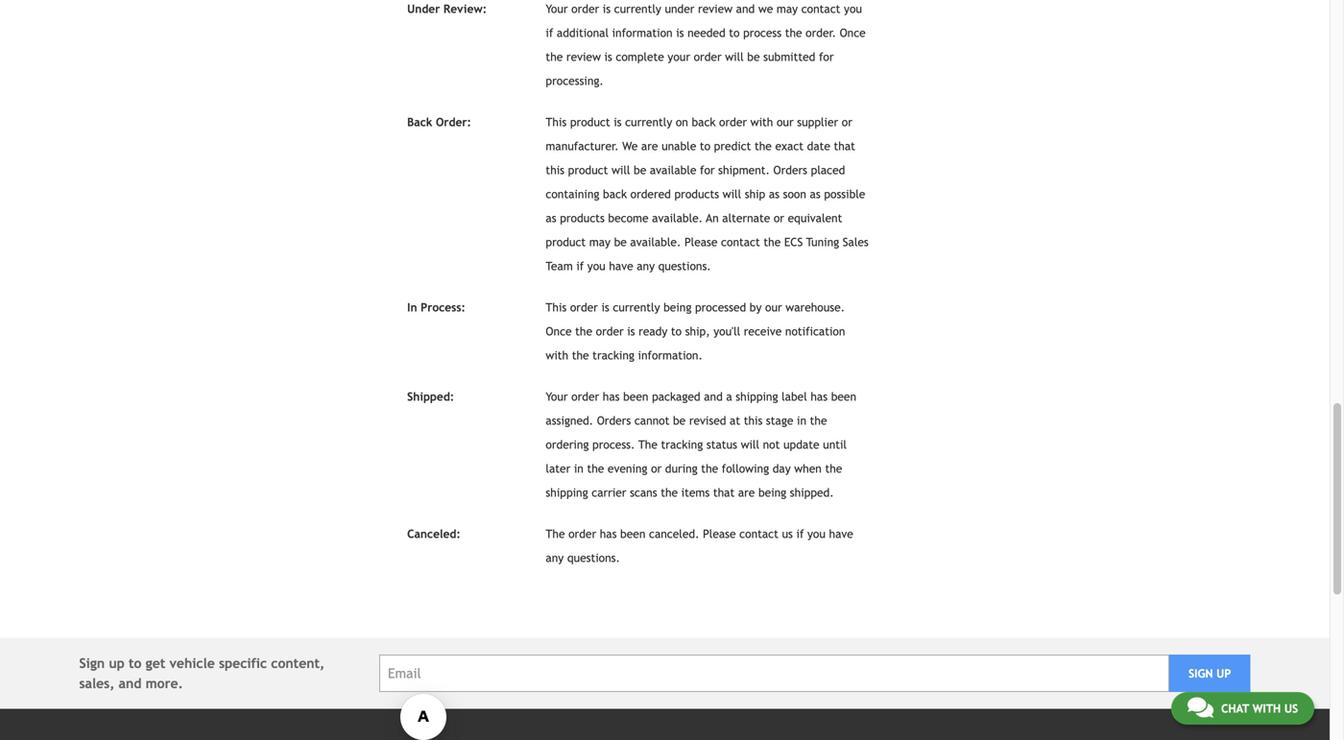 Task type: locate. For each thing, give the bounding box(es) containing it.
if left additional
[[546, 26, 553, 39]]

1 vertical spatial any
[[546, 551, 564, 565]]

1 horizontal spatial orders
[[773, 163, 808, 177]]

you
[[844, 2, 862, 15], [587, 259, 606, 273], [807, 527, 826, 541]]

1 horizontal spatial products
[[674, 187, 719, 201]]

your
[[668, 50, 690, 63]]

1 vertical spatial currently
[[625, 115, 672, 129]]

order
[[571, 2, 599, 15], [694, 50, 722, 63], [719, 115, 747, 129], [570, 301, 598, 314], [596, 325, 624, 338], [571, 390, 599, 403], [569, 527, 596, 541]]

0 vertical spatial and
[[736, 2, 755, 15]]

tracking inside the this order is currently being processed by our warehouse. once the order is ready to ship, you'll receive notification with the tracking information.
[[593, 349, 635, 362]]

and left a
[[704, 390, 723, 403]]

0 horizontal spatial you
[[587, 259, 606, 273]]

currently for are
[[625, 115, 672, 129]]

1 horizontal spatial that
[[834, 139, 855, 153]]

tracking up during
[[661, 438, 703, 451]]

are down following
[[738, 486, 755, 499]]

2 vertical spatial you
[[807, 527, 826, 541]]

up for sign up
[[1217, 667, 1231, 680]]

for
[[819, 50, 834, 63], [700, 163, 715, 177]]

0 horizontal spatial that
[[713, 486, 735, 499]]

comments image
[[1188, 696, 1214, 719]]

you right the us
[[807, 527, 826, 541]]

0 vertical spatial that
[[834, 139, 855, 153]]

the left 'ready'
[[575, 325, 592, 338]]

0 vertical spatial contact
[[801, 2, 841, 15]]

as right soon
[[810, 187, 821, 201]]

has up the process.
[[603, 390, 620, 403]]

as down containing
[[546, 211, 557, 225]]

currently inside this product is currently on back order with our supplier or manufacturer. we are unable to predict the exact date that this product will be available for shipment. orders placed containing back ordered products will ship as soon as possible as products become available. an alternate or equivalent product may be available. please contact the ecs tuning sales team if you have any questions.
[[625, 115, 672, 129]]

carrier
[[592, 486, 626, 499]]

1 vertical spatial questions.
[[567, 551, 620, 565]]

1 vertical spatial once
[[546, 325, 572, 338]]

1 horizontal spatial shipping
[[736, 390, 778, 403]]

have down become
[[609, 259, 633, 273]]

1 horizontal spatial tracking
[[661, 438, 703, 451]]

will down we
[[612, 163, 630, 177]]

1 horizontal spatial any
[[637, 259, 655, 273]]

your
[[546, 2, 568, 15], [546, 390, 568, 403]]

0 horizontal spatial sign
[[79, 656, 105, 671]]

placed
[[811, 163, 845, 177]]

with inside the this order is currently being processed by our warehouse. once the order is ready to ship, you'll receive notification with the tracking information.
[[546, 349, 569, 362]]

0 horizontal spatial up
[[109, 656, 125, 671]]

contact
[[801, 2, 841, 15], [721, 235, 760, 249], [739, 527, 779, 541]]

be down process
[[747, 50, 760, 63]]

is down become
[[602, 301, 609, 314]]

1 vertical spatial back
[[603, 187, 627, 201]]

under
[[407, 2, 440, 15]]

be inside your order has been packaged and a shipping label has been assigned. orders cannot be revised at this stage in the ordering process. the tracking status will not update until later in the evening or during the following day when the shipping carrier scans the items that are being shipped.
[[673, 414, 686, 427]]

the down until
[[825, 462, 842, 475]]

this up containing
[[546, 163, 565, 177]]

0 horizontal spatial for
[[700, 163, 715, 177]]

shipping
[[736, 390, 778, 403], [546, 486, 588, 499]]

to
[[729, 26, 740, 39], [700, 139, 711, 153], [671, 325, 682, 338], [129, 656, 142, 671]]

1 vertical spatial your
[[546, 390, 568, 403]]

any down become
[[637, 259, 655, 273]]

2 vertical spatial if
[[796, 527, 804, 541]]

the down cannot
[[638, 438, 658, 451]]

up up sales,
[[109, 656, 125, 671]]

0 horizontal spatial questions.
[[567, 551, 620, 565]]

1 vertical spatial are
[[738, 486, 755, 499]]

up inside button
[[1217, 667, 1231, 680]]

our right by
[[765, 301, 782, 314]]

contact left the us
[[739, 527, 779, 541]]

our inside this product is currently on back order with our supplier or manufacturer. we are unable to predict the exact date that this product will be available for shipment. orders placed containing back ordered products will ship as soon as possible as products become available. an alternate or equivalent product may be available. please contact the ecs tuning sales team if you have any questions.
[[777, 115, 794, 129]]

0 horizontal spatial as
[[546, 211, 557, 225]]

once
[[840, 26, 866, 39], [546, 325, 572, 338]]

please
[[685, 235, 718, 249], [703, 527, 736, 541]]

process
[[743, 26, 782, 39]]

currently up information
[[614, 2, 661, 15]]

you inside your order is currently under review and we may contact you if additional information is needed to process the order. once the review is complete your order will be submitted for processing.
[[844, 2, 862, 15]]

1 vertical spatial if
[[576, 259, 584, 273]]

additional
[[557, 26, 609, 39]]

1 vertical spatial our
[[765, 301, 782, 314]]

and left we
[[736, 2, 755, 15]]

1 this from the top
[[546, 115, 567, 129]]

packaged
[[652, 390, 701, 403]]

0 vertical spatial currently
[[614, 2, 661, 15]]

as right ship
[[769, 187, 780, 201]]

2 horizontal spatial you
[[844, 2, 862, 15]]

2 vertical spatial contact
[[739, 527, 779, 541]]

once inside the this order is currently being processed by our warehouse. once the order is ready to ship, you'll receive notification with the tracking information.
[[546, 325, 572, 338]]

tracking
[[593, 349, 635, 362], [661, 438, 703, 451]]

the down later
[[546, 527, 565, 541]]

tracking left information. at the top of page
[[593, 349, 635, 362]]

team
[[546, 259, 573, 273]]

0 horizontal spatial with
[[546, 349, 569, 362]]

1 horizontal spatial may
[[777, 2, 798, 15]]

2 horizontal spatial with
[[1253, 702, 1281, 715]]

0 vertical spatial please
[[685, 235, 718, 249]]

order up assigned.
[[571, 390, 599, 403]]

the up until
[[810, 414, 827, 427]]

0 horizontal spatial any
[[546, 551, 564, 565]]

any
[[637, 259, 655, 273], [546, 551, 564, 565]]

have down shipped. at right
[[829, 527, 853, 541]]

review up needed
[[698, 2, 733, 15]]

your order has been packaged and a shipping label has been assigned. orders cannot be revised at this stage in the ordering process. the tracking status will not update until later in the evening or during the following day when the shipping carrier scans the items that are being shipped.
[[546, 390, 856, 499]]

may inside your order is currently under review and we may contact you if additional information is needed to process the order. once the review is complete your order will be submitted for processing.
[[777, 2, 798, 15]]

for inside your order is currently under review and we may contact you if additional information is needed to process the order. once the review is complete your order will be submitted for processing.
[[819, 50, 834, 63]]

1 horizontal spatial being
[[758, 486, 787, 499]]

shipped:
[[407, 390, 454, 403]]

1 horizontal spatial in
[[797, 414, 807, 427]]

label
[[782, 390, 807, 403]]

the left 'exact'
[[755, 139, 772, 153]]

be down the packaged
[[673, 414, 686, 427]]

notification
[[785, 325, 845, 338]]

may
[[777, 2, 798, 15], [589, 235, 611, 249]]

1 vertical spatial the
[[546, 527, 565, 541]]

this right at
[[744, 414, 763, 427]]

0 vertical spatial back
[[692, 115, 716, 129]]

once right "order."
[[840, 26, 866, 39]]

sign for sign up to get vehicle specific content, sales, and more.
[[79, 656, 105, 671]]

shipping right a
[[736, 390, 778, 403]]

1 vertical spatial this
[[546, 301, 567, 314]]

1 horizontal spatial are
[[738, 486, 755, 499]]

containing
[[546, 187, 600, 201]]

any inside the order has been canceled. please contact us if you have any questions.
[[546, 551, 564, 565]]

order inside the order has been canceled. please contact us if you have any questions.
[[569, 527, 596, 541]]

assigned.
[[546, 414, 593, 427]]

chat with us link
[[1171, 692, 1314, 725]]

in
[[797, 414, 807, 427], [574, 462, 584, 475]]

are right we
[[641, 139, 658, 153]]

been for your order has been packaged and a shipping label has been assigned. orders cannot be revised at this stage in the ordering process. the tracking status will not update until later in the evening or during the following day when the shipping carrier scans the items that are being shipped.
[[623, 390, 649, 403]]

orders inside this product is currently on back order with our supplier or manufacturer. we are unable to predict the exact date that this product will be available for shipment. orders placed containing back ordered products will ship as soon as possible as products become available. an alternate or equivalent product may be available. please contact the ecs tuning sales team if you have any questions.
[[773, 163, 808, 177]]

you right team
[[587, 259, 606, 273]]

contact inside the order has been canceled. please contact us if you have any questions.
[[739, 527, 779, 541]]

your for your order has been packaged and a shipping label has been assigned. orders cannot be revised at this stage in the ordering process. the tracking status will not update until later in the evening or during the following day when the shipping carrier scans the items that are being shipped.
[[546, 390, 568, 403]]

and right sales,
[[119, 676, 142, 691]]

may right we
[[777, 2, 798, 15]]

with up assigned.
[[546, 349, 569, 362]]

ship,
[[685, 325, 710, 338]]

order down carrier
[[569, 527, 596, 541]]

canceled:
[[407, 527, 461, 541]]

equivalent
[[788, 211, 842, 225]]

in right stage
[[797, 414, 807, 427]]

0 vertical spatial in
[[797, 414, 807, 427]]

2 vertical spatial product
[[546, 235, 586, 249]]

product up team
[[546, 235, 586, 249]]

0 horizontal spatial being
[[664, 301, 692, 314]]

available. left "an"
[[652, 211, 703, 225]]

has right 'label' at the right of the page
[[811, 390, 828, 403]]

your up additional
[[546, 2, 568, 15]]

to right needed
[[729, 26, 740, 39]]

the inside your order has been packaged and a shipping label has been assigned. orders cannot be revised at this stage in the ordering process. the tracking status will not update until later in the evening or during the following day when the shipping carrier scans the items that are being shipped.
[[638, 438, 658, 451]]

0 vertical spatial with
[[751, 115, 773, 129]]

an
[[706, 211, 719, 225]]

that inside this product is currently on back order with our supplier or manufacturer. we are unable to predict the exact date that this product will be available for shipment. orders placed containing back ordered products will ship as soon as possible as products become available. an alternate or equivalent product may be available. please contact the ecs tuning sales team if you have any questions.
[[834, 139, 855, 153]]

1 vertical spatial or
[[774, 211, 784, 225]]

needed
[[688, 26, 726, 39]]

0 vertical spatial orders
[[773, 163, 808, 177]]

questions.
[[658, 259, 711, 273], [567, 551, 620, 565]]

to left ship,
[[671, 325, 682, 338]]

will inside your order is currently under review and we may contact you if additional information is needed to process the order. once the review is complete your order will be submitted for processing.
[[725, 50, 744, 63]]

1 vertical spatial for
[[700, 163, 715, 177]]

up up the chat in the bottom right of the page
[[1217, 667, 1231, 680]]

available. down become
[[630, 235, 681, 249]]

0 vertical spatial for
[[819, 50, 834, 63]]

have inside the order has been canceled. please contact us if you have any questions.
[[829, 527, 853, 541]]

1 vertical spatial contact
[[721, 235, 760, 249]]

1 horizontal spatial with
[[751, 115, 773, 129]]

sign inside the sign up to get vehicle specific content, sales, and more.
[[79, 656, 105, 671]]

0 vertical spatial questions.
[[658, 259, 711, 273]]

0 horizontal spatial once
[[546, 325, 572, 338]]

or up the ecs
[[774, 211, 784, 225]]

may down become
[[589, 235, 611, 249]]

your inside your order has been packaged and a shipping label has been assigned. orders cannot be revised at this stage in the ordering process. the tracking status will not update until later in the evening or during the following day when the shipping carrier scans the items that are being shipped.
[[546, 390, 568, 403]]

sign inside button
[[1189, 667, 1213, 680]]

will
[[725, 50, 744, 63], [612, 163, 630, 177], [723, 187, 741, 201], [741, 438, 759, 451]]

being up ship,
[[664, 301, 692, 314]]

if right the us
[[796, 527, 804, 541]]

this
[[546, 115, 567, 129], [546, 301, 567, 314]]

if inside this product is currently on back order with our supplier or manufacturer. we are unable to predict the exact date that this product will be available for shipment. orders placed containing back ordered products will ship as soon as possible as products become available. an alternate or equivalent product may be available. please contact the ecs tuning sales team if you have any questions.
[[576, 259, 584, 273]]

to right "unable"
[[700, 139, 711, 153]]

2 vertical spatial or
[[651, 462, 662, 475]]

0 vertical spatial tracking
[[593, 349, 635, 362]]

0 vertical spatial shipping
[[736, 390, 778, 403]]

has down carrier
[[600, 527, 617, 541]]

contact inside this product is currently on back order with our supplier or manufacturer. we are unable to predict the exact date that this product will be available for shipment. orders placed containing back ordered products will ship as soon as possible as products become available. an alternate or equivalent product may be available. please contact the ecs tuning sales team if you have any questions.
[[721, 235, 760, 249]]

1 vertical spatial that
[[713, 486, 735, 499]]

is
[[603, 2, 611, 15], [676, 26, 684, 39], [604, 50, 612, 63], [614, 115, 622, 129], [602, 301, 609, 314], [627, 325, 635, 338]]

1 horizontal spatial questions.
[[658, 259, 711, 273]]

been inside the order has been canceled. please contact us if you have any questions.
[[620, 527, 646, 541]]

orders down 'exact'
[[773, 163, 808, 177]]

please down "an"
[[685, 235, 718, 249]]

currently up 'ready'
[[613, 301, 660, 314]]

your inside your order is currently under review and we may contact you if additional information is needed to process the order. once the review is complete your order will be submitted for processing.
[[546, 2, 568, 15]]

0 vertical spatial may
[[777, 2, 798, 15]]

2 vertical spatial currently
[[613, 301, 660, 314]]

0 horizontal spatial review
[[566, 50, 601, 63]]

tracking inside your order has been packaged and a shipping label has been assigned. orders cannot be revised at this stage in the ordering process. the tracking status will not update until later in the evening or during the following day when the shipping carrier scans the items that are being shipped.
[[661, 438, 703, 451]]

being
[[664, 301, 692, 314], [758, 486, 787, 499]]

any down later
[[546, 551, 564, 565]]

ordering
[[546, 438, 589, 451]]

will down needed
[[725, 50, 744, 63]]

2 horizontal spatial and
[[736, 2, 755, 15]]

has
[[603, 390, 620, 403], [811, 390, 828, 403], [600, 527, 617, 541]]

the up assigned.
[[572, 349, 589, 362]]

1 horizontal spatial the
[[638, 438, 658, 451]]

the up submitted
[[785, 26, 802, 39]]

2 this from the top
[[546, 301, 567, 314]]

please right canceled.
[[703, 527, 736, 541]]

2 horizontal spatial if
[[796, 527, 804, 541]]

order up predict
[[719, 115, 747, 129]]

being inside your order has been packaged and a shipping label has been assigned. orders cannot be revised at this stage in the ordering process. the tracking status will not update until later in the evening or during the following day when the shipping carrier scans the items that are being shipped.
[[758, 486, 787, 499]]

for right available in the top of the page
[[700, 163, 715, 177]]

currently
[[614, 2, 661, 15], [625, 115, 672, 129], [613, 301, 660, 314]]

this up manufacturer.
[[546, 115, 567, 129]]

this inside the this order is currently being processed by our warehouse. once the order is ready to ship, you'll receive notification with the tracking information.
[[546, 301, 567, 314]]

orders
[[773, 163, 808, 177], [597, 414, 631, 427]]

for down "order."
[[819, 50, 834, 63]]

the
[[785, 26, 802, 39], [546, 50, 563, 63], [755, 139, 772, 153], [764, 235, 781, 249], [575, 325, 592, 338], [572, 349, 589, 362], [810, 414, 827, 427], [587, 462, 604, 475], [701, 462, 718, 475], [825, 462, 842, 475], [661, 486, 678, 499]]

date
[[807, 139, 830, 153]]

0 horizontal spatial are
[[641, 139, 658, 153]]

1 your from the top
[[546, 2, 568, 15]]

until
[[823, 438, 847, 451]]

1 vertical spatial with
[[546, 349, 569, 362]]

available.
[[652, 211, 703, 225], [630, 235, 681, 249]]

currently inside your order is currently under review and we may contact you if additional information is needed to process the order. once the review is complete your order will be submitted for processing.
[[614, 2, 661, 15]]

in right later
[[574, 462, 584, 475]]

and inside your order is currently under review and we may contact you if additional information is needed to process the order. once the review is complete your order will be submitted for processing.
[[736, 2, 755, 15]]

questions. inside the order has been canceled. please contact us if you have any questions.
[[567, 551, 620, 565]]

with
[[751, 115, 773, 129], [546, 349, 569, 362], [1253, 702, 1281, 715]]

tuning
[[806, 235, 839, 249]]

1 vertical spatial you
[[587, 259, 606, 273]]

will left not on the bottom
[[741, 438, 759, 451]]

later
[[546, 462, 571, 475]]

product up manufacturer.
[[570, 115, 610, 129]]

back order:
[[407, 115, 471, 129]]

0 horizontal spatial and
[[119, 676, 142, 691]]

under
[[665, 2, 695, 15]]

2 your from the top
[[546, 390, 568, 403]]

chat
[[1221, 702, 1249, 715]]

your up assigned.
[[546, 390, 568, 403]]

are
[[641, 139, 658, 153], [738, 486, 755, 499]]

has inside the order has been canceled. please contact us if you have any questions.
[[600, 527, 617, 541]]

back
[[692, 115, 716, 129], [603, 187, 627, 201]]

0 vertical spatial have
[[609, 259, 633, 273]]

is up manufacturer.
[[614, 115, 622, 129]]

the up carrier
[[587, 462, 604, 475]]

may inside this product is currently on back order with our supplier or manufacturer. we are unable to predict the exact date that this product will be available for shipment. orders placed containing back ordered products will ship as soon as possible as products become available. an alternate or equivalent product may be available. please contact the ecs tuning sales team if you have any questions.
[[589, 235, 611, 249]]

review:
[[444, 2, 487, 15]]

this inside this product is currently on back order with our supplier or manufacturer. we are unable to predict the exact date that this product will be available for shipment. orders placed containing back ordered products will ship as soon as possible as products become available. an alternate or equivalent product may be available. please contact the ecs tuning sales team if you have any questions.
[[546, 115, 567, 129]]

the right scans
[[661, 486, 678, 499]]

1 vertical spatial and
[[704, 390, 723, 403]]

that inside your order has been packaged and a shipping label has been assigned. orders cannot be revised at this stage in the ordering process. the tracking status will not update until later in the evening or during the following day when the shipping carrier scans the items that are being shipped.
[[713, 486, 735, 499]]

0 horizontal spatial this
[[546, 163, 565, 177]]

be down we
[[634, 163, 646, 177]]

as
[[769, 187, 780, 201], [810, 187, 821, 201], [546, 211, 557, 225]]

back right on
[[692, 115, 716, 129]]

your for your order is currently under review and we may contact you if additional information is needed to process the order. once the review is complete your order will be submitted for processing.
[[546, 2, 568, 15]]

contact inside your order is currently under review and we may contact you if additional information is needed to process the order. once the review is complete your order will be submitted for processing.
[[801, 2, 841, 15]]

been left canceled.
[[620, 527, 646, 541]]

or left during
[[651, 462, 662, 475]]

when
[[794, 462, 822, 475]]

0 horizontal spatial or
[[651, 462, 662, 475]]

0 vertical spatial products
[[674, 187, 719, 201]]

be down become
[[614, 235, 627, 249]]

1 vertical spatial please
[[703, 527, 736, 541]]

1 horizontal spatial review
[[698, 2, 733, 15]]

process:
[[421, 301, 466, 314]]

0 vertical spatial you
[[844, 2, 862, 15]]

and
[[736, 2, 755, 15], [704, 390, 723, 403], [119, 676, 142, 691]]

1 vertical spatial tracking
[[661, 438, 703, 451]]

sign up sales,
[[79, 656, 105, 671]]

our
[[777, 115, 794, 129], [765, 301, 782, 314]]

0 vertical spatial any
[[637, 259, 655, 273]]

questions. up the "processed"
[[658, 259, 711, 273]]

0 horizontal spatial in
[[574, 462, 584, 475]]

0 vertical spatial this
[[546, 115, 567, 129]]

up
[[109, 656, 125, 671], [1217, 667, 1231, 680]]

1 horizontal spatial if
[[576, 259, 584, 273]]

been for the order has been canceled. please contact us if you have any questions.
[[620, 527, 646, 541]]

2 vertical spatial and
[[119, 676, 142, 691]]

being inside the this order is currently being processed by our warehouse. once the order is ready to ship, you'll receive notification with the tracking information.
[[664, 301, 692, 314]]

currently for ready
[[613, 301, 660, 314]]

unable
[[662, 139, 696, 153]]

or right supplier
[[842, 115, 853, 129]]

to left get
[[129, 656, 142, 671]]

any inside this product is currently on back order with our supplier or manufacturer. we are unable to predict the exact date that this product will be available for shipment. orders placed containing back ordered products will ship as soon as possible as products become available. an alternate or equivalent product may be available. please contact the ecs tuning sales team if you have any questions.
[[637, 259, 655, 273]]

been
[[623, 390, 649, 403], [831, 390, 856, 403], [620, 527, 646, 541]]

1 horizontal spatial for
[[819, 50, 834, 63]]

the up processing.
[[546, 50, 563, 63]]

0 horizontal spatial may
[[589, 235, 611, 249]]

1 horizontal spatial this
[[744, 414, 763, 427]]

currently inside the this order is currently being processed by our warehouse. once the order is ready to ship, you'll receive notification with the tracking information.
[[613, 301, 660, 314]]

questions. down carrier
[[567, 551, 620, 565]]

0 horizontal spatial orders
[[597, 414, 631, 427]]

1 vertical spatial shipping
[[546, 486, 588, 499]]

contact up "order."
[[801, 2, 841, 15]]

1 vertical spatial have
[[829, 527, 853, 541]]

the
[[638, 438, 658, 451], [546, 527, 565, 541]]

ecs
[[784, 235, 803, 249]]

canceled.
[[649, 527, 699, 541]]

submitted
[[763, 50, 816, 63]]

1 horizontal spatial once
[[840, 26, 866, 39]]

1 vertical spatial in
[[574, 462, 584, 475]]

been up cannot
[[623, 390, 649, 403]]

1 vertical spatial may
[[589, 235, 611, 249]]

the inside the order has been canceled. please contact us if you have any questions.
[[546, 527, 565, 541]]

up inside the sign up to get vehicle specific content, sales, and more.
[[109, 656, 125, 671]]

that right items
[[713, 486, 735, 499]]

products down containing
[[560, 211, 605, 225]]

0 vertical spatial if
[[546, 26, 553, 39]]

with left us
[[1253, 702, 1281, 715]]

sign
[[79, 656, 105, 671], [1189, 667, 1213, 680]]

in
[[407, 301, 417, 314]]

if right team
[[576, 259, 584, 273]]

0 vertical spatial review
[[698, 2, 733, 15]]

has for the order has been canceled. please contact us if you have any questions.
[[600, 527, 617, 541]]

1 horizontal spatial and
[[704, 390, 723, 403]]



Task type: vqa. For each thing, say whether or not it's contained in the screenshot.
the This inside THIS PRODUCT IS CURRENTLY ON BACK ORDER WITH OUR SUPPLIER OR MANUFACTURER. WE ARE UNABLE TO PREDICT THE EXACT DATE THAT THIS PRODUCT WILL BE AVAILABLE FOR SHIPMENT. ORDERS PLACED CONTAINING BACK ORDERED PRODUCTS WILL SHIP AS SOON AS POSSIBLE AS PRODUCTS BECOME AVAILABLE. AN ALTERNATE OR EQUIVALENT PRODUCT MAY BE AVAILABLE. PLEASE CONTACT THE ECS TUNING SALES TEAM IF YOU HAVE ANY QUESTIONS.
yes



Task type: describe. For each thing, give the bounding box(es) containing it.
sign up
[[1189, 667, 1231, 680]]

your order is currently under review and we may contact you if additional information is needed to process the order. once the review is complete your order will be submitted for processing.
[[546, 2, 866, 87]]

back
[[407, 115, 432, 129]]

sales,
[[79, 676, 115, 691]]

revised
[[689, 414, 726, 427]]

0 vertical spatial available.
[[652, 211, 703, 225]]

1 horizontal spatial or
[[774, 211, 784, 225]]

1 horizontal spatial back
[[692, 115, 716, 129]]

order inside your order has been packaged and a shipping label has been assigned. orders cannot be revised at this stage in the ordering process. the tracking status will not update until later in the evening or during the following day when the shipping carrier scans the items that are being shipped.
[[571, 390, 599, 403]]

1 horizontal spatial as
[[769, 187, 780, 201]]

this product is currently on back order with our supplier or manufacturer. we are unable to predict the exact date that this product will be available for shipment. orders placed containing back ordered products will ship as soon as possible as products become available. an alternate or equivalent product may be available. please contact the ecs tuning sales team if you have any questions.
[[546, 115, 869, 273]]

has for your order has been packaged and a shipping label has been assigned. orders cannot be revised at this stage in the ordering process. the tracking status will not update until later in the evening or during the following day when the shipping carrier scans the items that are being shipped.
[[603, 390, 620, 403]]

to inside the sign up to get vehicle specific content, sales, and more.
[[129, 656, 142, 671]]

order left 'ready'
[[596, 325, 624, 338]]

is down under
[[676, 26, 684, 39]]

day
[[773, 462, 791, 475]]

at
[[730, 414, 740, 427]]

are inside your order has been packaged and a shipping label has been assigned. orders cannot be revised at this stage in the ordering process. the tracking status will not update until later in the evening or during the following day when the shipping carrier scans the items that are being shipped.
[[738, 486, 755, 499]]

scans
[[630, 486, 657, 499]]

cannot
[[634, 414, 670, 427]]

items
[[681, 486, 710, 499]]

be inside your order is currently under review and we may contact you if additional information is needed to process the order. once the review is complete your order will be submitted for processing.
[[747, 50, 760, 63]]

if inside your order is currently under review and we may contact you if additional information is needed to process the order. once the review is complete your order will be submitted for processing.
[[546, 26, 553, 39]]

is left 'ready'
[[627, 325, 635, 338]]

up for sign up to get vehicle specific content, sales, and more.
[[109, 656, 125, 671]]

sales
[[843, 235, 869, 249]]

is inside this product is currently on back order with our supplier or manufacturer. we are unable to predict the exact date that this product will be available for shipment. orders placed containing back ordered products will ship as soon as possible as products become available. an alternate or equivalent product may be available. please contact the ecs tuning sales team if you have any questions.
[[614, 115, 622, 129]]

please inside this product is currently on back order with our supplier or manufacturer. we are unable to predict the exact date that this product will be available for shipment. orders placed containing back ordered products will ship as soon as possible as products become available. an alternate or equivalent product may be available. please contact the ecs tuning sales team if you have any questions.
[[685, 235, 718, 249]]

processing.
[[546, 74, 604, 87]]

1 vertical spatial available.
[[630, 235, 681, 249]]

if inside the order has been canceled. please contact us if you have any questions.
[[796, 527, 804, 541]]

in process:
[[407, 301, 466, 314]]

0 horizontal spatial shipping
[[546, 486, 588, 499]]

us
[[782, 527, 793, 541]]

become
[[608, 211, 649, 225]]

chat with us
[[1221, 702, 1298, 715]]

questions. inside this product is currently on back order with our supplier or manufacturer. we are unable to predict the exact date that this product will be available for shipment. orders placed containing back ordered products will ship as soon as possible as products become available. an alternate or equivalent product may be available. please contact the ecs tuning sales team if you have any questions.
[[658, 259, 711, 273]]

a
[[726, 390, 732, 403]]

will inside your order has been packaged and a shipping label has been assigned. orders cannot be revised at this stage in the ordering process. the tracking status will not update until later in the evening or during the following day when the shipping carrier scans the items that are being shipped.
[[741, 438, 759, 451]]

manufacturer.
[[546, 139, 619, 153]]

order up additional
[[571, 2, 599, 15]]

please inside the order has been canceled. please contact us if you have any questions.
[[703, 527, 736, 541]]

this order is currently being processed by our warehouse. once the order is ready to ship, you'll receive notification with the tracking information.
[[546, 301, 845, 362]]

been up until
[[831, 390, 856, 403]]

status
[[707, 438, 737, 451]]

ready
[[639, 325, 668, 338]]

us
[[1284, 702, 1298, 715]]

complete
[[616, 50, 664, 63]]

soon
[[783, 187, 806, 201]]

with inside this product is currently on back order with our supplier or manufacturer. we are unable to predict the exact date that this product will be available for shipment. orders placed containing back ordered products will ship as soon as possible as products become available. an alternate or equivalent product may be available. please contact the ecs tuning sales team if you have any questions.
[[751, 115, 773, 129]]

order down needed
[[694, 50, 722, 63]]

or inside your order has been packaged and a shipping label has been assigned. orders cannot be revised at this stage in the ordering process. the tracking status will not update until later in the evening or during the following day when the shipping carrier scans the items that are being shipped.
[[651, 462, 662, 475]]

to inside the this order is currently being processed by our warehouse. once the order is ready to ship, you'll receive notification with the tracking information.
[[671, 325, 682, 338]]

0 vertical spatial product
[[570, 115, 610, 129]]

you inside the order has been canceled. please contact us if you have any questions.
[[807, 527, 826, 541]]

2 horizontal spatial as
[[810, 187, 821, 201]]

processed
[[695, 301, 746, 314]]

sign for sign up
[[1189, 667, 1213, 680]]

the down status
[[701, 462, 718, 475]]

once inside your order is currently under review and we may contact you if additional information is needed to process the order. once the review is complete your order will be submitted for processing.
[[840, 26, 866, 39]]

2 horizontal spatial or
[[842, 115, 853, 129]]

our inside the this order is currently being processed by our warehouse. once the order is ready to ship, you'll receive notification with the tracking information.
[[765, 301, 782, 314]]

1 vertical spatial products
[[560, 211, 605, 225]]

1 vertical spatial product
[[568, 163, 608, 177]]

evening
[[608, 462, 648, 475]]

predict
[[714, 139, 751, 153]]

shipment.
[[718, 163, 770, 177]]

under review:
[[407, 2, 487, 15]]

ordered
[[630, 187, 671, 201]]

the order has been canceled. please contact us if you have any questions.
[[546, 527, 853, 565]]

orders inside your order has been packaged and a shipping label has been assigned. orders cannot be revised at this stage in the ordering process. the tracking status will not update until later in the evening or during the following day when the shipping carrier scans the items that are being shipped.
[[597, 414, 631, 427]]

receive
[[744, 325, 782, 338]]

have inside this product is currently on back order with our supplier or manufacturer. we are unable to predict the exact date that this product will be available for shipment. orders placed containing back ordered products will ship as soon as possible as products become available. an alternate or equivalent product may be available. please contact the ecs tuning sales team if you have any questions.
[[609, 259, 633, 273]]

shipped.
[[790, 486, 834, 499]]

for inside this product is currently on back order with our supplier or manufacturer. we are unable to predict the exact date that this product will be available for shipment. orders placed containing back ordered products will ship as soon as possible as products become available. an alternate or equivalent product may be available. please contact the ecs tuning sales team if you have any questions.
[[700, 163, 715, 177]]

information.
[[638, 349, 703, 362]]

this inside this product is currently on back order with our supplier or manufacturer. we are unable to predict the exact date that this product will be available for shipment. orders placed containing back ordered products will ship as soon as possible as products become available. an alternate or equivalent product may be available. please contact the ecs tuning sales team if you have any questions.
[[546, 163, 565, 177]]

Email email field
[[379, 655, 1169, 692]]

this inside your order has been packaged and a shipping label has been assigned. orders cannot be revised at this stage in the ordering process. the tracking status will not update until later in the evening or during the following day when the shipping carrier scans the items that are being shipped.
[[744, 414, 763, 427]]

available
[[650, 163, 696, 177]]

content,
[[271, 656, 325, 671]]

possible
[[824, 187, 865, 201]]

will left ship
[[723, 187, 741, 201]]

we
[[758, 2, 773, 15]]

ship
[[745, 187, 765, 201]]

by
[[750, 301, 762, 314]]

vehicle
[[169, 656, 215, 671]]

order inside this product is currently on back order with our supplier or manufacturer. we are unable to predict the exact date that this product will be available for shipment. orders placed containing back ordered products will ship as soon as possible as products become available. an alternate or equivalent product may be available. please contact the ecs tuning sales team if you have any questions.
[[719, 115, 747, 129]]

order down team
[[570, 301, 598, 314]]

currently for information
[[614, 2, 661, 15]]

get
[[146, 656, 165, 671]]

you inside this product is currently on back order with our supplier or manufacturer. we are unable to predict the exact date that this product will be available for shipment. orders placed containing back ordered products will ship as soon as possible as products become available. an alternate or equivalent product may be available. please contact the ecs tuning sales team if you have any questions.
[[587, 259, 606, 273]]

sign up to get vehicle specific content, sales, and more.
[[79, 656, 325, 691]]

not
[[763, 438, 780, 451]]

you'll
[[714, 325, 740, 338]]

we
[[622, 139, 638, 153]]

information
[[612, 26, 673, 39]]

0 horizontal spatial back
[[603, 187, 627, 201]]

this for this order is currently being processed by our warehouse. once the order is ready to ship, you'll receive notification with the tracking information.
[[546, 301, 567, 314]]

the left the ecs
[[764, 235, 781, 249]]

and inside your order has been packaged and a shipping label has been assigned. orders cannot be revised at this stage in the ordering process. the tracking status will not update until later in the evening or during the following day when the shipping carrier scans the items that are being shipped.
[[704, 390, 723, 403]]

alternate
[[722, 211, 770, 225]]

warehouse.
[[786, 301, 845, 314]]

on
[[676, 115, 688, 129]]

process.
[[592, 438, 635, 451]]

to inside this product is currently on back order with our supplier or manufacturer. we are unable to predict the exact date that this product will be available for shipment. orders placed containing back ordered products will ship as soon as possible as products become available. an alternate or equivalent product may be available. please contact the ecs tuning sales team if you have any questions.
[[700, 139, 711, 153]]

order:
[[436, 115, 471, 129]]

and inside the sign up to get vehicle specific content, sales, and more.
[[119, 676, 142, 691]]

following
[[722, 462, 769, 475]]

stage
[[766, 414, 794, 427]]

this for this product is currently on back order with our supplier or manufacturer. we are unable to predict the exact date that this product will be available for shipment. orders placed containing back ordered products will ship as soon as possible as products become available. an alternate or equivalent product may be available. please contact the ecs tuning sales team if you have any questions.
[[546, 115, 567, 129]]

are inside this product is currently on back order with our supplier or manufacturer. we are unable to predict the exact date that this product will be available for shipment. orders placed containing back ordered products will ship as soon as possible as products become available. an alternate or equivalent product may be available. please contact the ecs tuning sales team if you have any questions.
[[641, 139, 658, 153]]

is up additional
[[603, 2, 611, 15]]

sign up button
[[1169, 655, 1251, 692]]

is left complete
[[604, 50, 612, 63]]

to inside your order is currently under review and we may contact you if additional information is needed to process the order. once the review is complete your order will be submitted for processing.
[[729, 26, 740, 39]]

order.
[[806, 26, 836, 39]]

update
[[783, 438, 820, 451]]

exact
[[775, 139, 804, 153]]

during
[[665, 462, 698, 475]]

supplier
[[797, 115, 838, 129]]

more.
[[146, 676, 183, 691]]

specific
[[219, 656, 267, 671]]



